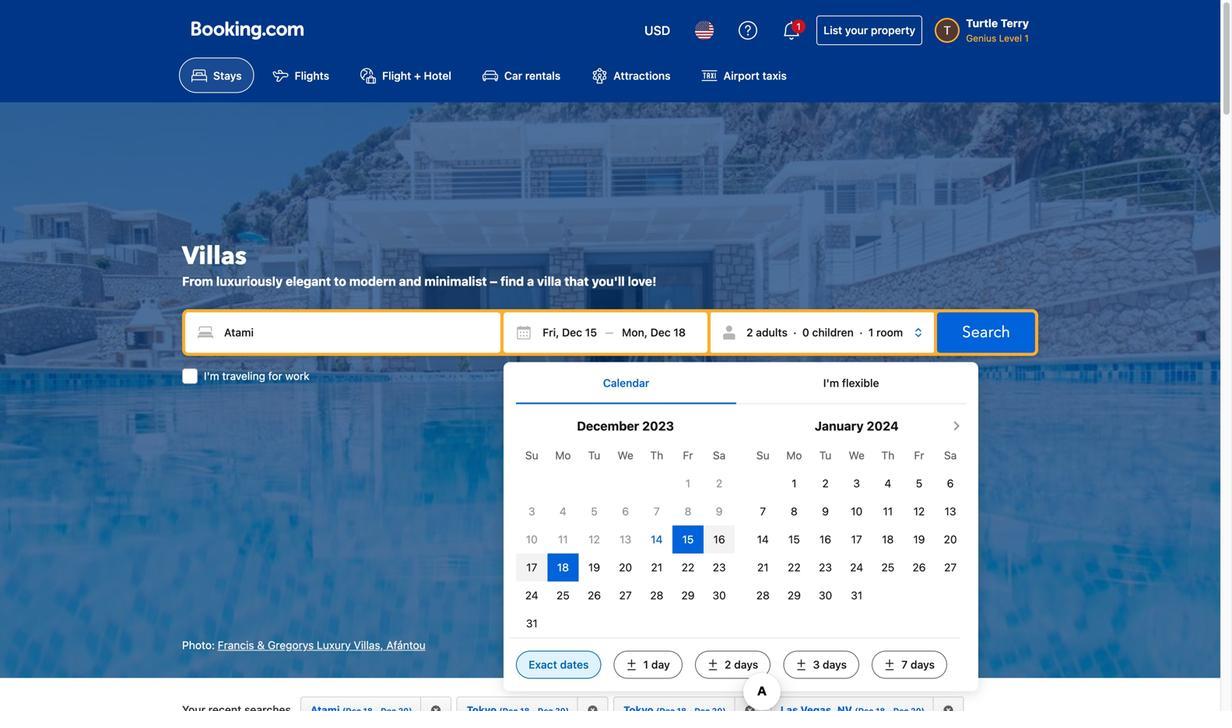 Task type: vqa. For each thing, say whether or not it's contained in the screenshot.


Task type: describe. For each thing, give the bounding box(es) containing it.
minimalist
[[425, 274, 487, 289]]

7 December 2023 checkbox
[[654, 505, 660, 518]]

love!
[[628, 274, 657, 289]]

10 December 2023 checkbox
[[526, 534, 538, 546]]

18 December 2023 checkbox
[[557, 562, 569, 574]]

flight + hotel
[[382, 69, 452, 82]]

3 days
[[813, 659, 847, 672]]

9 for 9 option
[[716, 505, 723, 518]]

none search field containing search
[[182, 309, 1039, 692]]

mon, dec 18
[[622, 326, 686, 339]]

car rentals
[[505, 69, 561, 82]]

tu for january 2024
[[820, 449, 832, 462]]

5 January 2024 checkbox
[[916, 477, 923, 490]]

rentals
[[526, 69, 561, 82]]

22 January 2024 checkbox
[[788, 562, 801, 574]]

21 January 2024 checkbox
[[758, 562, 769, 574]]

taxis
[[763, 69, 787, 82]]

1 December 2023 checkbox
[[686, 477, 691, 490]]

26 for 26 checkbox
[[588, 590, 601, 602]]

20 for 20 january 2024 checkbox
[[944, 534, 958, 546]]

2 days
[[725, 659, 759, 672]]

22 December 2023 checkbox
[[682, 562, 695, 574]]

1 up the 8 january 2024 checkbox
[[792, 477, 797, 490]]

7 for 7 option
[[760, 505, 766, 518]]

6 for 6 january 2024 checkbox
[[948, 477, 954, 490]]

22 for the 22 january 2024 checkbox
[[788, 562, 801, 574]]

th for 2023
[[651, 449, 664, 462]]

2 up 9 option
[[716, 477, 723, 490]]

2024
[[867, 419, 899, 434]]

list your property link
[[817, 16, 923, 45]]

1 left day
[[644, 659, 649, 672]]

27 January 2024 checkbox
[[945, 562, 957, 574]]

stays link
[[179, 58, 254, 93]]

from
[[182, 274, 213, 289]]

1 · from the left
[[794, 326, 797, 339]]

22 for 22 december 2023 checkbox
[[682, 562, 695, 574]]

31 for 31 january 2024 option
[[851, 590, 863, 602]]

we for january
[[849, 449, 865, 462]]

i'm flexible
[[824, 377, 880, 390]]

7 days
[[902, 659, 935, 672]]

14 for 14 checkbox
[[651, 534, 663, 546]]

1 left room
[[869, 326, 874, 339]]

days for 2 days
[[735, 659, 759, 672]]

23 for 23 checkbox on the right bottom of page
[[819, 562, 833, 574]]

11 for 11 january 2024 option
[[884, 505, 893, 518]]

su for december 2023
[[526, 449, 539, 462]]

13 January 2024 checkbox
[[945, 505, 957, 518]]

29 January 2024 checkbox
[[788, 590, 801, 602]]

16 December 2023 checkbox
[[714, 534, 726, 546]]

su for january 2024
[[757, 449, 770, 462]]

children
[[813, 326, 854, 339]]

villas,
[[354, 639, 384, 652]]

1 horizontal spatial 3
[[813, 659, 820, 672]]

4 December 2023 checkbox
[[560, 505, 567, 518]]

4 for 4 january 2024 checkbox
[[885, 477, 892, 490]]

20 December 2023 checkbox
[[619, 562, 633, 574]]

gregorys
[[268, 639, 314, 652]]

fri, dec 15
[[543, 326, 597, 339]]

photo: francis & gregorys luxury villas, afántou
[[182, 639, 426, 652]]

a
[[527, 274, 534, 289]]

5 for 5 december 2023 option
[[591, 505, 598, 518]]

property
[[871, 24, 916, 37]]

december 2023
[[577, 419, 674, 434]]

25 for 25 december 2023 checkbox
[[557, 590, 570, 602]]

4 for 4 december 2023 checkbox
[[560, 505, 567, 518]]

list your property
[[824, 24, 916, 37]]

20 January 2024 checkbox
[[944, 534, 958, 546]]

28 for 28 january 2024 option
[[757, 590, 770, 602]]

hotel
[[424, 69, 452, 82]]

flight + hotel link
[[348, 58, 464, 93]]

6 December 2023 checkbox
[[622, 505, 629, 518]]

18 for 18 december 2023 option
[[557, 562, 569, 574]]

1 button
[[774, 12, 811, 49]]

0
[[803, 326, 810, 339]]

mo for december
[[556, 449, 571, 462]]

23 December 2023 checkbox
[[713, 562, 726, 574]]

12 for the 12 checkbox
[[914, 505, 925, 518]]

2 December 2023 checkbox
[[716, 477, 723, 490]]

10 January 2024 checkbox
[[851, 505, 863, 518]]

14 December 2023 checkbox
[[651, 534, 663, 546]]

january
[[815, 419, 864, 434]]

days for 3 days
[[823, 659, 847, 672]]

&
[[257, 639, 265, 652]]

19 December 2023 checkbox
[[589, 562, 601, 574]]

18 for the 18 january 2024 checkbox
[[883, 534, 894, 546]]

3 December 2023 checkbox
[[529, 505, 535, 518]]

28 January 2024 checkbox
[[757, 590, 770, 602]]

stays
[[213, 69, 242, 82]]

list
[[824, 24, 843, 37]]

1 up 8 december 2023 checkbox
[[686, 477, 691, 490]]

8 for 8 december 2023 checkbox
[[685, 505, 692, 518]]

31 December 2023 checkbox
[[526, 618, 538, 630]]

16 January 2024 checkbox
[[820, 534, 832, 546]]

1 inside button
[[797, 21, 801, 32]]

for
[[268, 370, 282, 383]]

9 for 9 january 2024 checkbox
[[823, 505, 829, 518]]

1 inside turtle terry genius level 1
[[1025, 33, 1030, 44]]

mo for january
[[787, 449, 803, 462]]

january 2024
[[815, 419, 899, 434]]

3 for 3 january 2024 option
[[854, 477, 861, 490]]

francis
[[218, 639, 254, 652]]

we for december
[[618, 449, 634, 462]]

january 2024 element for december
[[516, 442, 735, 638]]

19 for 19 checkbox
[[589, 562, 601, 574]]

dates
[[560, 659, 589, 672]]

5 for 5 january 2024 checkbox
[[916, 477, 923, 490]]

flights
[[295, 69, 329, 82]]

to
[[334, 274, 346, 289]]

29 December 2023 checkbox
[[682, 590, 695, 602]]

th for 2024
[[882, 449, 895, 462]]

15 for 15 option
[[789, 534, 800, 546]]

airport
[[724, 69, 760, 82]]

sa for january 2024
[[945, 449, 957, 462]]

francis & gregorys luxury villas, afántou link
[[218, 639, 426, 652]]

day
[[652, 659, 670, 672]]

atami
 - remove this item from your recent searches image
[[431, 706, 442, 712]]

15 for 15 checkbox
[[683, 534, 694, 546]]

i'm for i'm flexible
[[824, 377, 840, 390]]

exact
[[529, 659, 557, 672]]

level
[[1000, 33, 1023, 44]]

you'll
[[592, 274, 625, 289]]

0 horizontal spatial 15
[[585, 326, 597, 339]]

21 December 2023 checkbox
[[651, 562, 663, 574]]

airport taxis link
[[690, 58, 800, 93]]

6 for 6 option
[[622, 505, 629, 518]]

your
[[846, 24, 869, 37]]

28 December 2023 checkbox
[[651, 590, 664, 602]]

afántou
[[387, 639, 426, 652]]

december
[[577, 419, 640, 434]]

15 December 2023 checkbox
[[683, 534, 694, 546]]

terry
[[1001, 17, 1030, 30]]

2 · from the left
[[860, 326, 863, 339]]

19 January 2024 checkbox
[[914, 534, 926, 546]]

dec for 15
[[562, 326, 583, 339]]

usd button
[[636, 12, 680, 49]]

tokyo
 - remove this item from your recent searches image
[[588, 706, 599, 712]]

16 for "16 january 2024" option
[[820, 534, 832, 546]]

svg image
[[622, 325, 638, 341]]

31 for 31 option
[[526, 618, 538, 630]]

2 right day
[[725, 659, 732, 672]]

21 for 21 checkbox
[[758, 562, 769, 574]]

23 January 2024 checkbox
[[819, 562, 833, 574]]

search
[[963, 322, 1011, 343]]

modern
[[349, 274, 396, 289]]

17 December 2023 checkbox
[[527, 562, 538, 574]]

that
[[565, 274, 589, 289]]



Task type: locate. For each thing, give the bounding box(es) containing it.
i'm for i'm traveling for work
[[204, 370, 219, 383]]

26 for 26 checkbox at the right bottom of page
[[913, 562, 926, 574]]

1 vertical spatial 6
[[622, 505, 629, 518]]

1 horizontal spatial 21
[[758, 562, 769, 574]]

0 vertical spatial 24
[[851, 562, 864, 574]]

mo
[[556, 449, 571, 462], [787, 449, 803, 462]]

tab list
[[516, 362, 967, 405]]

26 down 19 option
[[913, 562, 926, 574]]

1 horizontal spatial we
[[849, 449, 865, 462]]

1 horizontal spatial fr
[[915, 449, 925, 462]]

dec for 18
[[651, 326, 671, 339]]

1 we from the left
[[618, 449, 634, 462]]

8 down 1 december 2023 "option"
[[685, 505, 692, 518]]

17 for 17 december 2023 'checkbox'
[[527, 562, 538, 574]]

2 29 from the left
[[788, 590, 801, 602]]

days
[[735, 659, 759, 672], [823, 659, 847, 672], [911, 659, 935, 672]]

4 January 2024 checkbox
[[885, 477, 892, 490]]

car
[[505, 69, 523, 82]]

23 for the "23" option
[[713, 562, 726, 574]]

5 up the 12 checkbox
[[916, 477, 923, 490]]

1 mo from the left
[[556, 449, 571, 462]]

car rentals link
[[470, 58, 573, 93]]

6 up 13 december 2023 "option"
[[622, 505, 629, 518]]

calendar
[[603, 377, 650, 390]]

13 for 13 december 2023 "option"
[[620, 534, 632, 546]]

1 vertical spatial 31
[[526, 618, 538, 630]]

29
[[682, 590, 695, 602], [788, 590, 801, 602]]

30
[[713, 590, 726, 602], [819, 590, 833, 602]]

5 up 12 option
[[591, 505, 598, 518]]

turtle terry genius level 1
[[967, 17, 1030, 44]]

0 horizontal spatial 10
[[526, 534, 538, 546]]

25 January 2024 checkbox
[[882, 562, 895, 574]]

10 for 10 january 2024 option
[[851, 505, 863, 518]]

0 vertical spatial 27
[[945, 562, 957, 574]]

2 vertical spatial 18
[[557, 562, 569, 574]]

th down 2023
[[651, 449, 664, 462]]

attractions link
[[580, 58, 683, 93]]

1 dec from the left
[[562, 326, 583, 339]]

1 horizontal spatial 17
[[852, 534, 863, 546]]

fr up 5 january 2024 checkbox
[[915, 449, 925, 462]]

las vegas,&nbsp;nv
 - remove this item from your recent searches image
[[944, 706, 954, 712]]

27 for 27 december 2023 option
[[620, 590, 632, 602]]

29 down 22 december 2023 checkbox
[[682, 590, 695, 602]]

1 horizontal spatial dec
[[651, 326, 671, 339]]

0 horizontal spatial 11
[[558, 534, 568, 546]]

flexible
[[842, 377, 880, 390]]

15 left svg icon
[[585, 326, 597, 339]]

16 down 9 option
[[714, 534, 726, 546]]

0 horizontal spatial 5
[[591, 505, 598, 518]]

0 horizontal spatial 17
[[527, 562, 538, 574]]

24 January 2024 checkbox
[[851, 562, 864, 574]]

7 January 2024 checkbox
[[760, 505, 766, 518]]

1 th from the left
[[651, 449, 664, 462]]

2 horizontal spatial 15
[[789, 534, 800, 546]]

sa up 6 january 2024 checkbox
[[945, 449, 957, 462]]

villas
[[182, 239, 247, 273]]

2 30 from the left
[[819, 590, 833, 602]]

1 horizontal spatial 7
[[760, 505, 766, 518]]

turtle
[[967, 17, 999, 30]]

0 horizontal spatial 7
[[654, 505, 660, 518]]

12
[[914, 505, 925, 518], [589, 534, 600, 546]]

we
[[618, 449, 634, 462], [849, 449, 865, 462]]

20
[[944, 534, 958, 546], [619, 562, 633, 574]]

i'm left flexible
[[824, 377, 840, 390]]

15 up 22 december 2023 checkbox
[[683, 534, 694, 546]]

1 tu from the left
[[589, 449, 601, 462]]

1 16 from the left
[[714, 534, 726, 546]]

0 horizontal spatial 26
[[588, 590, 601, 602]]

11 down 4 december 2023 checkbox
[[558, 534, 568, 546]]

· right children
[[860, 326, 863, 339]]

4
[[885, 477, 892, 490], [560, 505, 567, 518]]

1 days from the left
[[735, 659, 759, 672]]

0 vertical spatial 25
[[882, 562, 895, 574]]

2 january 2024 element from the left
[[748, 442, 967, 610]]

2 January 2024 checkbox
[[823, 477, 829, 490]]

0 horizontal spatial dec
[[562, 326, 583, 339]]

1 horizontal spatial 6
[[948, 477, 954, 490]]

traveling
[[222, 370, 266, 383]]

1 horizontal spatial 20
[[944, 534, 958, 546]]

31 down 24 december 2023 checkbox
[[526, 618, 538, 630]]

sa
[[713, 449, 726, 462], [945, 449, 957, 462]]

1 January 2024 checkbox
[[792, 477, 797, 490]]

tokyo
 - remove this item from your recent searches image
[[745, 706, 756, 712]]

1 su from the left
[[526, 449, 539, 462]]

27
[[945, 562, 957, 574], [620, 590, 632, 602]]

0 horizontal spatial 23
[[713, 562, 726, 574]]

1 vertical spatial 12
[[589, 534, 600, 546]]

1 horizontal spatial 24
[[851, 562, 864, 574]]

18 down 11 january 2024 option
[[883, 534, 894, 546]]

0 vertical spatial 19
[[914, 534, 926, 546]]

fr
[[683, 449, 693, 462], [915, 449, 925, 462]]

16 down 9 january 2024 checkbox
[[820, 534, 832, 546]]

0 horizontal spatial 27
[[620, 590, 632, 602]]

exact dates
[[529, 659, 589, 672]]

1 8 from the left
[[685, 505, 692, 518]]

14 for 14 checkbox
[[757, 534, 769, 546]]

1 vertical spatial 10
[[526, 534, 538, 546]]

1 vertical spatial 5
[[591, 505, 598, 518]]

0 vertical spatial 4
[[885, 477, 892, 490]]

0 horizontal spatial fr
[[683, 449, 693, 462]]

2 28 from the left
[[757, 590, 770, 602]]

1 23 from the left
[[713, 562, 726, 574]]

elegant
[[286, 274, 331, 289]]

22 down 15 option
[[788, 562, 801, 574]]

2 mo from the left
[[787, 449, 803, 462]]

1 28 from the left
[[651, 590, 664, 602]]

2 vertical spatial 3
[[813, 659, 820, 672]]

1 left list
[[797, 21, 801, 32]]

9 December 2023 checkbox
[[716, 505, 723, 518]]

23 down the 16 december 2023 option
[[713, 562, 726, 574]]

9 up "16 january 2024" option
[[823, 505, 829, 518]]

0 vertical spatial 26
[[913, 562, 926, 574]]

–
[[490, 274, 498, 289]]

31
[[851, 590, 863, 602], [526, 618, 538, 630]]

0 horizontal spatial th
[[651, 449, 664, 462]]

1 horizontal spatial 4
[[885, 477, 892, 490]]

2 23 from the left
[[819, 562, 833, 574]]

27 down 20 january 2024 checkbox
[[945, 562, 957, 574]]

6 January 2024 checkbox
[[948, 477, 954, 490]]

24 for 24 december 2023 checkbox
[[526, 590, 539, 602]]

1 sa from the left
[[713, 449, 726, 462]]

su up 7 option
[[757, 449, 770, 462]]

1 horizontal spatial mo
[[787, 449, 803, 462]]

0 horizontal spatial ·
[[794, 326, 797, 339]]

0 horizontal spatial 4
[[560, 505, 567, 518]]

mo up 4 december 2023 checkbox
[[556, 449, 571, 462]]

1 vertical spatial 11
[[558, 534, 568, 546]]

25 down 18 december 2023 option
[[557, 590, 570, 602]]

1 vertical spatial 17
[[527, 562, 538, 574]]

1 horizontal spatial 5
[[916, 477, 923, 490]]

calendar button
[[516, 362, 737, 404]]

3
[[854, 477, 861, 490], [529, 505, 535, 518], [813, 659, 820, 672]]

1 21 from the left
[[651, 562, 663, 574]]

0 vertical spatial 10
[[851, 505, 863, 518]]

sa up 2 december 2023 checkbox
[[713, 449, 726, 462]]

23 down "16 january 2024" option
[[819, 562, 833, 574]]

2023
[[643, 419, 674, 434]]

30 December 2023 checkbox
[[713, 590, 726, 602]]

12 down 5 december 2023 option
[[589, 534, 600, 546]]

2 left adults at the top right of the page
[[747, 326, 753, 339]]

1 horizontal spatial 15
[[683, 534, 694, 546]]

dec
[[562, 326, 583, 339], [651, 326, 671, 339]]

2 horizontal spatial 18
[[883, 534, 894, 546]]

25 for 25 january 2024 checkbox
[[882, 562, 895, 574]]

0 horizontal spatial 28
[[651, 590, 664, 602]]

i'm left traveling
[[204, 370, 219, 383]]

6
[[948, 477, 954, 490], [622, 505, 629, 518]]

2 horizontal spatial days
[[911, 659, 935, 672]]

2 th from the left
[[882, 449, 895, 462]]

1 horizontal spatial 16
[[820, 534, 832, 546]]

10 up 17 december 2023 'checkbox'
[[526, 534, 538, 546]]

12 for 12 option
[[589, 534, 600, 546]]

1 horizontal spatial 26
[[913, 562, 926, 574]]

1 horizontal spatial 29
[[788, 590, 801, 602]]

and
[[399, 274, 422, 289]]

1 horizontal spatial 10
[[851, 505, 863, 518]]

26 January 2024 checkbox
[[913, 562, 926, 574]]

1 vertical spatial 20
[[619, 562, 633, 574]]

we down "december 2023"
[[618, 449, 634, 462]]

5 December 2023 checkbox
[[591, 505, 598, 518]]

2 we from the left
[[849, 449, 865, 462]]

26 December 2023 checkbox
[[588, 590, 601, 602]]

10 for "10 december 2023" checkbox at the left bottom of the page
[[526, 534, 538, 546]]

1 horizontal spatial days
[[823, 659, 847, 672]]

30 down the "23" option
[[713, 590, 726, 602]]

20 up 27 december 2023 option
[[619, 562, 633, 574]]

villa
[[537, 274, 562, 289]]

2 su from the left
[[757, 449, 770, 462]]

find
[[501, 274, 524, 289]]

30 January 2024 checkbox
[[819, 590, 833, 602]]

1 22 from the left
[[682, 562, 695, 574]]

28 down 21 checkbox
[[757, 590, 770, 602]]

2 9 from the left
[[823, 505, 829, 518]]

0 horizontal spatial mo
[[556, 449, 571, 462]]

1 horizontal spatial 11
[[884, 505, 893, 518]]

villas from luxuriously elegant to modern and minimalist – find a villa that you'll love!
[[182, 239, 657, 289]]

1 horizontal spatial 19
[[914, 534, 926, 546]]

svg image
[[516, 325, 532, 341]]

29 for 29 checkbox
[[682, 590, 695, 602]]

26 down 19 checkbox
[[588, 590, 601, 602]]

1 9 from the left
[[716, 505, 723, 518]]

1 vertical spatial 18
[[883, 534, 894, 546]]

20 for 20 checkbox
[[619, 562, 633, 574]]

18
[[674, 326, 686, 339], [883, 534, 894, 546], [557, 562, 569, 574]]

0 horizontal spatial 12
[[589, 534, 600, 546]]

0 horizontal spatial 18
[[557, 562, 569, 574]]

19
[[914, 534, 926, 546], [589, 562, 601, 574]]

1 right level
[[1025, 33, 1030, 44]]

2 8 from the left
[[791, 505, 798, 518]]

30 for 30 option
[[713, 590, 726, 602]]

1 horizontal spatial 8
[[791, 505, 798, 518]]

14 January 2024 checkbox
[[757, 534, 769, 546]]

0 vertical spatial 5
[[916, 477, 923, 490]]

2 days from the left
[[823, 659, 847, 672]]

2 14 from the left
[[757, 534, 769, 546]]

3 down 30 january 2024 option
[[813, 659, 820, 672]]

11 January 2024 checkbox
[[884, 505, 893, 518]]

1 horizontal spatial th
[[882, 449, 895, 462]]

tu
[[589, 449, 601, 462], [820, 449, 832, 462]]

1 14 from the left
[[651, 534, 663, 546]]

29 down the 22 january 2024 checkbox
[[788, 590, 801, 602]]

1 vertical spatial 19
[[589, 562, 601, 574]]

1 day
[[644, 659, 670, 672]]

0 horizontal spatial 9
[[716, 505, 723, 518]]

4 up 11 january 2024 option
[[885, 477, 892, 490]]

2
[[747, 326, 753, 339], [716, 477, 723, 490], [823, 477, 829, 490], [725, 659, 732, 672]]

booking.com online hotel reservations image
[[192, 21, 304, 40]]

2 horizontal spatial 3
[[854, 477, 861, 490]]

29 for 29 january 2024 checkbox
[[788, 590, 801, 602]]

24 December 2023 checkbox
[[526, 590, 539, 602]]

adults
[[756, 326, 788, 339]]

8 January 2024 checkbox
[[791, 505, 798, 518]]

9 up the 16 december 2023 option
[[716, 505, 723, 518]]

0 horizontal spatial 31
[[526, 618, 538, 630]]

24 down 17 december 2023 'checkbox'
[[526, 590, 539, 602]]

1 vertical spatial 27
[[620, 590, 632, 602]]

2 horizontal spatial 7
[[902, 659, 908, 672]]

0 vertical spatial 6
[[948, 477, 954, 490]]

24 for 24 'option'
[[851, 562, 864, 574]]

fr for december 2023
[[683, 449, 693, 462]]

3 for the 3 option
[[529, 505, 535, 518]]

12 January 2024 checkbox
[[914, 505, 925, 518]]

25
[[882, 562, 895, 574], [557, 590, 570, 602]]

19 up 26 checkbox at the right bottom of page
[[914, 534, 926, 546]]

0 vertical spatial 18
[[674, 326, 686, 339]]

2 22 from the left
[[788, 562, 801, 574]]

2 adults · 0 children · 1 room
[[747, 326, 904, 339]]

dec right mon,
[[651, 326, 671, 339]]

6 up 13 january 2024 'option'
[[948, 477, 954, 490]]

airport taxis
[[724, 69, 787, 82]]

3 up "10 december 2023" checkbox at the left bottom of the page
[[529, 505, 535, 518]]

Type your destination search field
[[185, 313, 501, 353]]

2 fr from the left
[[915, 449, 925, 462]]

2 dec from the left
[[651, 326, 671, 339]]

9 January 2024 checkbox
[[823, 505, 829, 518]]

15 January 2024 checkbox
[[789, 534, 800, 546]]

27 down 20 checkbox
[[620, 590, 632, 602]]

work
[[285, 370, 310, 383]]

24 up 31 january 2024 option
[[851, 562, 864, 574]]

tu down december
[[589, 449, 601, 462]]

1 horizontal spatial january 2024 element
[[748, 442, 967, 610]]

1 30 from the left
[[713, 590, 726, 602]]

0 vertical spatial 20
[[944, 534, 958, 546]]

17 up 24 december 2023 checkbox
[[527, 562, 538, 574]]

1 horizontal spatial 18
[[674, 326, 686, 339]]

attractions
[[614, 69, 671, 82]]

0 vertical spatial 13
[[945, 505, 957, 518]]

18 right mon,
[[674, 326, 686, 339]]

1 horizontal spatial 14
[[757, 534, 769, 546]]

fr for january 2024
[[915, 449, 925, 462]]

17 for 17 checkbox
[[852, 534, 863, 546]]

19 up 26 checkbox
[[589, 562, 601, 574]]

i'm traveling for work
[[204, 370, 310, 383]]

20 up 27 checkbox
[[944, 534, 958, 546]]

flight
[[382, 69, 411, 82]]

8 down 1 january 2024 checkbox
[[791, 505, 798, 518]]

0 vertical spatial 3
[[854, 477, 861, 490]]

0 horizontal spatial 6
[[622, 505, 629, 518]]

tab list containing calendar
[[516, 362, 967, 405]]

11 up the 18 january 2024 checkbox
[[884, 505, 893, 518]]

None search field
[[182, 309, 1039, 692]]

usd
[[645, 23, 671, 38]]

19 for 19 option
[[914, 534, 926, 546]]

1 horizontal spatial ·
[[860, 326, 863, 339]]

sa for december 2023
[[713, 449, 726, 462]]

3 days from the left
[[911, 659, 935, 672]]

fr up 1 december 2023 "option"
[[683, 449, 693, 462]]

18 January 2024 checkbox
[[883, 534, 894, 546]]

· left 0
[[794, 326, 797, 339]]

days for 7 days
[[911, 659, 935, 672]]

8 December 2023 checkbox
[[685, 505, 692, 518]]

luxuriously
[[216, 274, 283, 289]]

11 for 11 december 2023 "option"
[[558, 534, 568, 546]]

mo up 1 january 2024 checkbox
[[787, 449, 803, 462]]

0 horizontal spatial 20
[[619, 562, 633, 574]]

0 horizontal spatial 13
[[620, 534, 632, 546]]

27 December 2023 checkbox
[[620, 590, 632, 602]]

3 January 2024 checkbox
[[854, 477, 861, 490]]

flights link
[[261, 58, 342, 93]]

1 vertical spatial 4
[[560, 505, 567, 518]]

15 up the 22 january 2024 checkbox
[[789, 534, 800, 546]]

10 down 3 january 2024 option
[[851, 505, 863, 518]]

0 horizontal spatial 14
[[651, 534, 663, 546]]

1 january 2024 element from the left
[[516, 442, 735, 638]]

search button
[[938, 313, 1036, 353]]

11 December 2023 checkbox
[[558, 534, 568, 546]]

tu up 2 checkbox
[[820, 449, 832, 462]]

tu for december 2023
[[589, 449, 601, 462]]

25 down the 18 january 2024 checkbox
[[882, 562, 895, 574]]

12 December 2023 checkbox
[[589, 534, 600, 546]]

room
[[877, 326, 904, 339]]

31 down 24 'option'
[[851, 590, 863, 602]]

8 for the 8 january 2024 checkbox
[[791, 505, 798, 518]]

7
[[654, 505, 660, 518], [760, 505, 766, 518], [902, 659, 908, 672]]

0 horizontal spatial 30
[[713, 590, 726, 602]]

su up the 3 option
[[526, 449, 539, 462]]

1 29 from the left
[[682, 590, 695, 602]]

4 up 11 december 2023 "option"
[[560, 505, 567, 518]]

16 for the 16 december 2023 option
[[714, 534, 726, 546]]

dec right fri,
[[562, 326, 583, 339]]

1 horizontal spatial 12
[[914, 505, 925, 518]]

26
[[913, 562, 926, 574], [588, 590, 601, 602]]

january 2024 element
[[516, 442, 735, 638], [748, 442, 967, 610]]

22
[[682, 562, 695, 574], [788, 562, 801, 574]]

mon,
[[622, 326, 648, 339]]

0 horizontal spatial 24
[[526, 590, 539, 602]]

30 down 23 checkbox on the right bottom of page
[[819, 590, 833, 602]]

·
[[794, 326, 797, 339], [860, 326, 863, 339]]

17 January 2024 checkbox
[[852, 534, 863, 546]]

7 for 7 december 2023 option at the right of page
[[654, 505, 660, 518]]

0 vertical spatial 12
[[914, 505, 925, 518]]

1 horizontal spatial 30
[[819, 590, 833, 602]]

0 horizontal spatial 8
[[685, 505, 692, 518]]

28
[[651, 590, 664, 602], [757, 590, 770, 602]]

1 horizontal spatial 27
[[945, 562, 957, 574]]

21 for the '21 december 2023' checkbox
[[651, 562, 663, 574]]

i'm flexible button
[[737, 362, 967, 404]]

13 December 2023 checkbox
[[620, 534, 632, 546]]

30 for 30 january 2024 option
[[819, 590, 833, 602]]

22 down 15 checkbox
[[682, 562, 695, 574]]

2 16 from the left
[[820, 534, 832, 546]]

14 up 21 checkbox
[[757, 534, 769, 546]]

2 up 9 january 2024 checkbox
[[823, 477, 829, 490]]

1 horizontal spatial tu
[[820, 449, 832, 462]]

genius
[[967, 33, 997, 44]]

27 for 27 checkbox
[[945, 562, 957, 574]]

28 for the 28 option
[[651, 590, 664, 602]]

1 horizontal spatial 13
[[945, 505, 957, 518]]

luxury
[[317, 639, 351, 652]]

2 tu from the left
[[820, 449, 832, 462]]

0 horizontal spatial 3
[[529, 505, 535, 518]]

th up 4 january 2024 checkbox
[[882, 449, 895, 462]]

1 horizontal spatial su
[[757, 449, 770, 462]]

18 down 11 december 2023 "option"
[[557, 562, 569, 574]]

0 horizontal spatial 19
[[589, 562, 601, 574]]

su
[[526, 449, 539, 462], [757, 449, 770, 462]]

0 horizontal spatial we
[[618, 449, 634, 462]]

12 down 5 january 2024 checkbox
[[914, 505, 925, 518]]

23
[[713, 562, 726, 574], [819, 562, 833, 574]]

13
[[945, 505, 957, 518], [620, 534, 632, 546]]

fri,
[[543, 326, 559, 339]]

13 down 6 january 2024 checkbox
[[945, 505, 957, 518]]

1 horizontal spatial 25
[[882, 562, 895, 574]]

3 up 10 january 2024 option
[[854, 477, 861, 490]]

1 vertical spatial 24
[[526, 590, 539, 602]]

2 sa from the left
[[945, 449, 957, 462]]

th
[[651, 449, 664, 462], [882, 449, 895, 462]]

10
[[851, 505, 863, 518], [526, 534, 538, 546]]

9
[[716, 505, 723, 518], [823, 505, 829, 518]]

8
[[685, 505, 692, 518], [791, 505, 798, 518]]

2 21 from the left
[[758, 562, 769, 574]]

0 horizontal spatial 25
[[557, 590, 570, 602]]

25 December 2023 checkbox
[[557, 590, 570, 602]]

28 down the '21 december 2023' checkbox
[[651, 590, 664, 602]]

17
[[852, 534, 863, 546], [527, 562, 538, 574]]

16
[[714, 534, 726, 546], [820, 534, 832, 546]]

1 horizontal spatial 28
[[757, 590, 770, 602]]

0 horizontal spatial sa
[[713, 449, 726, 462]]

+
[[414, 69, 421, 82]]

13 for 13 january 2024 'option'
[[945, 505, 957, 518]]

we up 3 january 2024 option
[[849, 449, 865, 462]]

13 down 6 option
[[620, 534, 632, 546]]

17 down 10 january 2024 option
[[852, 534, 863, 546]]

1 fr from the left
[[683, 449, 693, 462]]

14 up the '21 december 2023' checkbox
[[651, 534, 663, 546]]

i'm inside i'm flexible button
[[824, 377, 840, 390]]

31 January 2024 checkbox
[[851, 590, 863, 602]]

5
[[916, 477, 923, 490], [591, 505, 598, 518]]

21
[[651, 562, 663, 574], [758, 562, 769, 574]]

january 2024 element for january
[[748, 442, 967, 610]]

photo:
[[182, 639, 215, 652]]



